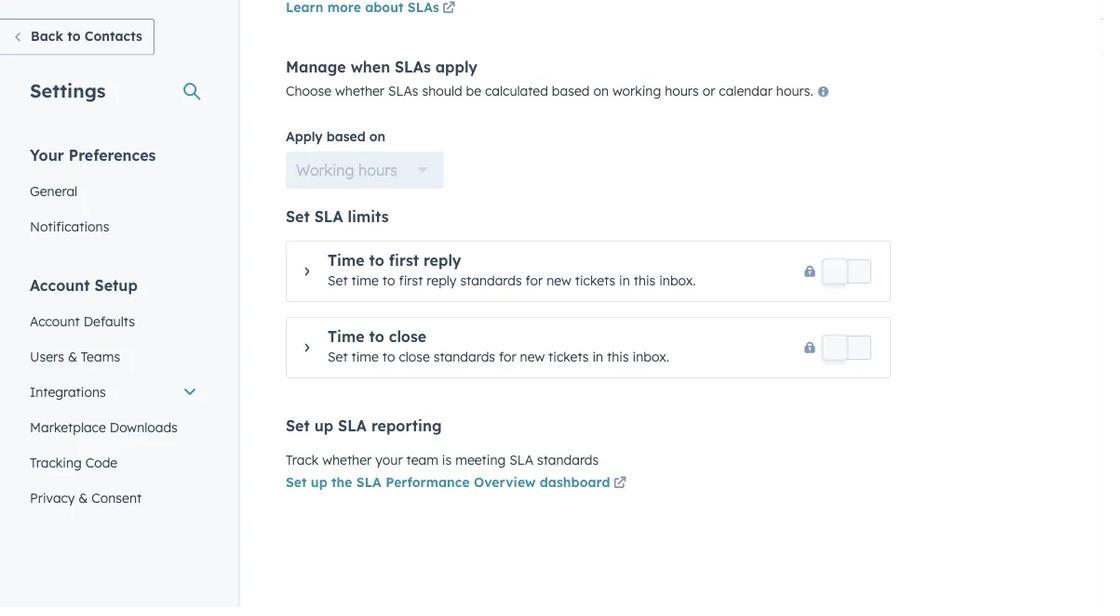 Task type: locate. For each thing, give the bounding box(es) containing it.
1 horizontal spatial in
[[619, 273, 630, 290]]

hours up limits
[[359, 162, 397, 180]]

0 vertical spatial time
[[351, 273, 379, 290]]

account setup element
[[19, 275, 209, 552]]

choose
[[286, 83, 332, 99]]

set up track
[[286, 418, 310, 436]]

0 vertical spatial in
[[619, 273, 630, 290]]

1 horizontal spatial &
[[78, 490, 88, 506]]

tickets inside time to first reply set time to first reply standards for new tickets in this inbox.
[[575, 273, 616, 290]]

standards up "dashboard"
[[537, 453, 599, 469]]

time
[[351, 273, 379, 290], [351, 350, 379, 366]]

code
[[85, 455, 118, 471]]

1 vertical spatial in
[[593, 350, 603, 366]]

sla right the
[[356, 475, 382, 492]]

time inside time to close set time to close standards for new tickets in this inbox.
[[328, 328, 365, 347]]

hours
[[665, 83, 699, 99], [359, 162, 397, 180]]

caret image
[[305, 343, 310, 354]]

whether
[[335, 83, 385, 99], [322, 453, 372, 469]]

for inside time to close set time to close standards for new tickets in this inbox.
[[499, 350, 516, 366]]

0 vertical spatial this
[[634, 273, 656, 290]]

sla
[[314, 208, 343, 227], [338, 418, 367, 436], [509, 453, 534, 469], [356, 475, 382, 492]]

0 vertical spatial tickets
[[575, 273, 616, 290]]

1 vertical spatial hours
[[359, 162, 397, 180]]

privacy & consent
[[30, 490, 142, 506]]

1 horizontal spatial for
[[526, 273, 543, 290]]

calendar
[[719, 83, 773, 99]]

this
[[634, 273, 656, 290], [607, 350, 629, 366]]

preferences
[[69, 146, 156, 164]]

hours inside popup button
[[359, 162, 397, 180]]

0 vertical spatial whether
[[335, 83, 385, 99]]

account setup
[[30, 276, 138, 295]]

based
[[552, 83, 590, 99], [327, 129, 366, 145]]

1 vertical spatial standards
[[434, 350, 495, 366]]

1 vertical spatial for
[[499, 350, 516, 366]]

set right caret image
[[328, 350, 348, 366]]

link opens in a new window image
[[442, 0, 456, 20], [614, 474, 627, 496], [614, 479, 627, 492]]

link opens in a new window image
[[442, 3, 456, 16]]

link opens in a new window image inside set up the sla performance overview dashboard link
[[614, 479, 627, 492]]

inbox.
[[659, 273, 696, 290], [633, 350, 669, 366]]

1 vertical spatial on
[[369, 129, 385, 145]]

1 vertical spatial &
[[78, 490, 88, 506]]

whether for your
[[322, 453, 372, 469]]

new down time to first reply set time to first reply standards for new tickets in this inbox.
[[520, 350, 545, 366]]

set
[[286, 208, 310, 227], [328, 273, 348, 290], [328, 350, 348, 366], [286, 418, 310, 436], [286, 475, 307, 492]]

time for time to first reply
[[328, 252, 365, 270]]

set down track
[[286, 475, 307, 492]]

2 vertical spatial standards
[[537, 453, 599, 469]]

apply based on
[[286, 129, 385, 145]]

0 horizontal spatial in
[[593, 350, 603, 366]]

0 vertical spatial hours
[[665, 83, 699, 99]]

downloads
[[110, 419, 178, 436]]

1 vertical spatial slas
[[388, 83, 419, 99]]

set up the sla performance overview dashboard
[[286, 475, 610, 492]]

1 horizontal spatial this
[[634, 273, 656, 290]]

0 vertical spatial account
[[30, 276, 90, 295]]

inbox. inside time to first reply set time to first reply standards for new tickets in this inbox.
[[659, 273, 696, 290]]

time right caret icon
[[351, 273, 379, 290]]

to for contacts
[[67, 28, 81, 44]]

standards inside time to close set time to close standards for new tickets in this inbox.
[[434, 350, 495, 366]]

1 vertical spatial this
[[607, 350, 629, 366]]

set inside time to close set time to close standards for new tickets in this inbox.
[[328, 350, 348, 366]]

for
[[526, 273, 543, 290], [499, 350, 516, 366]]

contacts
[[85, 28, 142, 44]]

slas for whether
[[388, 83, 419, 99]]

1 time from the top
[[351, 273, 379, 290]]

1 vertical spatial tickets
[[548, 350, 589, 366]]

on left working
[[593, 83, 609, 99]]

your preferences element
[[19, 145, 209, 244]]

0 horizontal spatial hours
[[359, 162, 397, 180]]

slas
[[395, 58, 431, 76], [388, 83, 419, 99]]

integrations
[[30, 384, 106, 400]]

is
[[442, 453, 452, 469]]

slas down manage when slas apply
[[388, 83, 419, 99]]

standards for your
[[537, 453, 599, 469]]

1 horizontal spatial new
[[547, 273, 571, 290]]

in inside time to first reply set time to first reply standards for new tickets in this inbox.
[[619, 273, 630, 290]]

2 account from the top
[[30, 313, 80, 330]]

in inside time to close set time to close standards for new tickets in this inbox.
[[593, 350, 603, 366]]

2 time from the top
[[328, 328, 365, 347]]

users & teams link
[[19, 339, 209, 375]]

0 horizontal spatial based
[[327, 129, 366, 145]]

0 horizontal spatial &
[[68, 349, 77, 365]]

privacy
[[30, 490, 75, 506]]

0 vertical spatial close
[[389, 328, 427, 347]]

1 vertical spatial based
[[327, 129, 366, 145]]

set up the sla performance overview dashboard link
[[286, 474, 630, 496]]

slas for when
[[395, 58, 431, 76]]

0 vertical spatial on
[[593, 83, 609, 99]]

account
[[30, 276, 90, 295], [30, 313, 80, 330]]

2 time from the top
[[351, 350, 379, 366]]

set up sla reporting
[[286, 418, 442, 436]]

& right users
[[68, 349, 77, 365]]

working
[[296, 162, 354, 180]]

tickets
[[575, 273, 616, 290], [548, 350, 589, 366]]

your
[[375, 453, 403, 469]]

to
[[67, 28, 81, 44], [369, 252, 384, 270], [383, 273, 395, 290], [369, 328, 384, 347], [383, 350, 395, 366]]

track whether your team is meeting sla standards
[[286, 453, 599, 469]]

&
[[68, 349, 77, 365], [78, 490, 88, 506]]

defaults
[[84, 313, 135, 330]]

new inside time to first reply set time to first reply standards for new tickets in this inbox.
[[547, 273, 571, 290]]

first
[[389, 252, 419, 270], [399, 273, 423, 290]]

standards up time to close set time to close standards for new tickets in this inbox.
[[460, 273, 522, 290]]

based up working hours
[[327, 129, 366, 145]]

tracking code link
[[19, 445, 209, 481]]

new
[[547, 273, 571, 290], [520, 350, 545, 366]]

your preferences
[[30, 146, 156, 164]]

up
[[314, 418, 333, 436], [311, 475, 328, 492]]

0 vertical spatial new
[[547, 273, 571, 290]]

1 vertical spatial time
[[351, 350, 379, 366]]

working
[[612, 83, 661, 99]]

up for the
[[311, 475, 328, 492]]

hours.
[[776, 83, 813, 99]]

for up time to close set time to close standards for new tickets in this inbox.
[[526, 273, 543, 290]]

whether down when
[[335, 83, 385, 99]]

up left the
[[311, 475, 328, 492]]

account up account defaults on the left bottom
[[30, 276, 90, 295]]

standards
[[460, 273, 522, 290], [434, 350, 495, 366], [537, 453, 599, 469]]

overview
[[474, 475, 536, 492]]

time right caret image
[[328, 328, 365, 347]]

0 vertical spatial time
[[328, 252, 365, 270]]

should
[[422, 83, 462, 99]]

when
[[351, 58, 390, 76]]

on up working hours popup button
[[369, 129, 385, 145]]

1 horizontal spatial based
[[552, 83, 590, 99]]

0 vertical spatial standards
[[460, 273, 522, 290]]

reply
[[424, 252, 461, 270], [427, 273, 457, 290]]

set down working
[[286, 208, 310, 227]]

1 horizontal spatial on
[[593, 83, 609, 99]]

account defaults
[[30, 313, 135, 330]]

time right caret image
[[351, 350, 379, 366]]

0 vertical spatial inbox.
[[659, 273, 696, 290]]

1 vertical spatial reply
[[427, 273, 457, 290]]

working hours button
[[286, 152, 444, 189]]

& for users
[[68, 349, 77, 365]]

1 vertical spatial up
[[311, 475, 328, 492]]

to for close
[[369, 328, 384, 347]]

general link
[[19, 174, 209, 209]]

slas up should
[[395, 58, 431, 76]]

1 time from the top
[[328, 252, 365, 270]]

whether up the
[[322, 453, 372, 469]]

inbox. inside time to close set time to close standards for new tickets in this inbox.
[[633, 350, 669, 366]]

set right caret icon
[[328, 273, 348, 290]]

time inside time to first reply set time to first reply standards for new tickets in this inbox.
[[328, 252, 365, 270]]

set for sla
[[286, 418, 310, 436]]

for down time to first reply set time to first reply standards for new tickets in this inbox.
[[499, 350, 516, 366]]

0 vertical spatial slas
[[395, 58, 431, 76]]

time right caret icon
[[328, 252, 365, 270]]

0 vertical spatial up
[[314, 418, 333, 436]]

set for limits
[[286, 208, 310, 227]]

0 vertical spatial &
[[68, 349, 77, 365]]

in
[[619, 273, 630, 290], [593, 350, 603, 366]]

hours left or
[[665, 83, 699, 99]]

1 vertical spatial time
[[328, 328, 365, 347]]

up up track
[[314, 418, 333, 436]]

& right privacy at the left
[[78, 490, 88, 506]]

team
[[406, 453, 438, 469]]

time
[[328, 252, 365, 270], [328, 328, 365, 347]]

0 vertical spatial first
[[389, 252, 419, 270]]

back to contacts
[[31, 28, 142, 44]]

based right calculated
[[552, 83, 590, 99]]

marketplace
[[30, 419, 106, 436]]

time inside time to close set time to close standards for new tickets in this inbox.
[[351, 350, 379, 366]]

account up users
[[30, 313, 80, 330]]

reporting
[[371, 418, 442, 436]]

0 horizontal spatial new
[[520, 350, 545, 366]]

close
[[389, 328, 427, 347], [399, 350, 430, 366]]

1 vertical spatial new
[[520, 350, 545, 366]]

0 vertical spatial for
[[526, 273, 543, 290]]

tracking code
[[30, 455, 118, 471]]

& for privacy
[[78, 490, 88, 506]]

0 horizontal spatial this
[[607, 350, 629, 366]]

to for first
[[369, 252, 384, 270]]

1 account from the top
[[30, 276, 90, 295]]

privacy & consent link
[[19, 481, 209, 516]]

1 vertical spatial account
[[30, 313, 80, 330]]

0 horizontal spatial for
[[499, 350, 516, 366]]

1 vertical spatial whether
[[322, 453, 372, 469]]

standards up the "reporting"
[[434, 350, 495, 366]]

on
[[593, 83, 609, 99], [369, 129, 385, 145]]

new up time to close set time to close standards for new tickets in this inbox.
[[547, 273, 571, 290]]

consent
[[92, 490, 142, 506]]

time to close set time to close standards for new tickets in this inbox.
[[328, 328, 669, 366]]

back to contacts link
[[0, 19, 154, 55]]

1 vertical spatial inbox.
[[633, 350, 669, 366]]

1 horizontal spatial hours
[[665, 83, 699, 99]]



Task type: vqa. For each thing, say whether or not it's contained in the screenshot.
Time within the Time to close Set time to close standards for new tickets in this inbox.
yes



Task type: describe. For each thing, give the bounding box(es) containing it.
account for account setup
[[30, 276, 90, 295]]

working hours
[[296, 162, 397, 180]]

calculated
[[485, 83, 548, 99]]

standards inside time to first reply set time to first reply standards for new tickets in this inbox.
[[460, 273, 522, 290]]

notifications link
[[19, 209, 209, 244]]

set sla limits
[[286, 208, 389, 227]]

your
[[30, 146, 64, 164]]

choose whether slas should be calculated based on working hours or calendar hours.
[[286, 83, 817, 99]]

tracking
[[30, 455, 82, 471]]

set for the
[[286, 475, 307, 492]]

track
[[286, 453, 319, 469]]

account for account defaults
[[30, 313, 80, 330]]

dashboard
[[540, 475, 610, 492]]

tickets inside time to close set time to close standards for new tickets in this inbox.
[[548, 350, 589, 366]]

back
[[31, 28, 63, 44]]

notifications
[[30, 218, 109, 235]]

caret image
[[305, 267, 310, 278]]

or
[[703, 83, 715, 99]]

integrations button
[[19, 375, 209, 410]]

manage when slas apply
[[286, 58, 478, 76]]

sla up overview
[[509, 453, 534, 469]]

setup
[[95, 276, 138, 295]]

sla left limits
[[314, 208, 343, 227]]

settings
[[30, 79, 106, 102]]

for inside time to first reply set time to first reply standards for new tickets in this inbox.
[[526, 273, 543, 290]]

general
[[30, 183, 78, 199]]

the
[[332, 475, 352, 492]]

users
[[30, 349, 64, 365]]

performance
[[386, 475, 470, 492]]

meeting
[[455, 453, 506, 469]]

set inside time to first reply set time to first reply standards for new tickets in this inbox.
[[328, 273, 348, 290]]

apply
[[435, 58, 478, 76]]

marketplace downloads link
[[19, 410, 209, 445]]

limits
[[348, 208, 389, 227]]

teams
[[81, 349, 120, 365]]

0 horizontal spatial on
[[369, 129, 385, 145]]

this inside time to close set time to close standards for new tickets in this inbox.
[[607, 350, 629, 366]]

1 vertical spatial close
[[399, 350, 430, 366]]

apply
[[286, 129, 323, 145]]

0 vertical spatial based
[[552, 83, 590, 99]]

1 vertical spatial first
[[399, 273, 423, 290]]

up for sla
[[314, 418, 333, 436]]

0 vertical spatial reply
[[424, 252, 461, 270]]

be
[[466, 83, 481, 99]]

new inside time to close set time to close standards for new tickets in this inbox.
[[520, 350, 545, 366]]

standards for close
[[434, 350, 495, 366]]

this inside time to first reply set time to first reply standards for new tickets in this inbox.
[[634, 273, 656, 290]]

time to first reply set time to first reply standards for new tickets in this inbox.
[[328, 252, 696, 290]]

users & teams
[[30, 349, 120, 365]]

time inside time to first reply set time to first reply standards for new tickets in this inbox.
[[351, 273, 379, 290]]

marketplace downloads
[[30, 419, 178, 436]]

manage
[[286, 58, 346, 76]]

sla left the "reporting"
[[338, 418, 367, 436]]

whether for slas
[[335, 83, 385, 99]]

time for time to close
[[328, 328, 365, 347]]

account defaults link
[[19, 304, 209, 339]]



